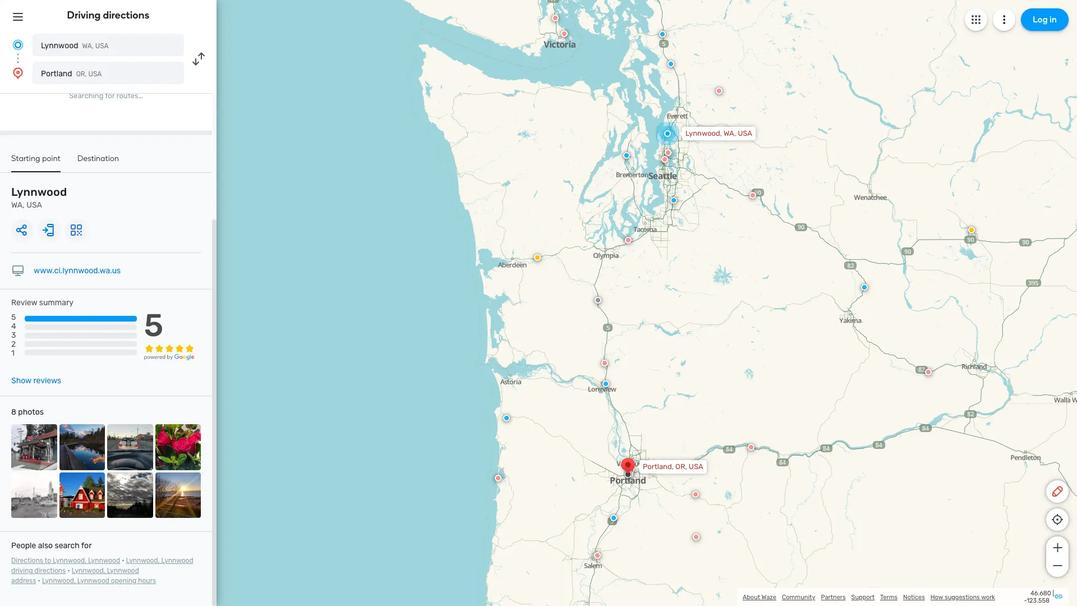 Task type: vqa. For each thing, say whether or not it's contained in the screenshot.
did
no



Task type: describe. For each thing, give the bounding box(es) containing it.
www.ci.lynnwood.wa.us link
[[34, 266, 121, 276]]

community
[[782, 594, 816, 601]]

0 vertical spatial police image
[[660, 31, 666, 38]]

waze
[[762, 594, 777, 601]]

destination button
[[77, 154, 119, 171]]

lynnwood, lynnwood opening hours link
[[42, 577, 156, 585]]

starting point
[[11, 154, 61, 163]]

directions
[[11, 557, 43, 565]]

1 horizontal spatial wa,
[[82, 42, 94, 50]]

1 horizontal spatial directions
[[103, 9, 150, 21]]

support link
[[852, 594, 875, 601]]

directions inside lynnwood, lynnwood driving directions
[[35, 567, 66, 575]]

hazard image
[[534, 254, 541, 261]]

how suggestions work link
[[931, 594, 996, 601]]

image 3 of lynnwood, lynnwood image
[[107, 424, 153, 470]]

image 4 of lynnwood, lynnwood image
[[155, 424, 201, 470]]

routes…
[[117, 92, 143, 100]]

image 7 of lynnwood, lynnwood image
[[107, 472, 153, 518]]

1 vertical spatial police image
[[624, 152, 630, 159]]

lynnwood inside lynnwood, lynnwood driving directions
[[161, 557, 193, 565]]

location image
[[11, 66, 25, 80]]

123.558
[[1027, 597, 1050, 605]]

driving
[[67, 9, 101, 21]]

destination
[[77, 154, 119, 163]]

current location image
[[11, 38, 25, 52]]

point
[[42, 154, 61, 163]]

photos
[[18, 408, 44, 417]]

show reviews
[[11, 376, 61, 386]]

portland or, usa
[[41, 69, 102, 79]]

notices link
[[904, 594, 926, 601]]

support
[[852, 594, 875, 601]]

community link
[[782, 594, 816, 601]]

lynnwood, lynnwood driving directions
[[11, 557, 193, 575]]

-
[[1025, 597, 1027, 605]]

show
[[11, 376, 31, 386]]

also
[[38, 541, 53, 551]]

lynnwood, lynnwood address
[[11, 567, 139, 585]]

notices
[[904, 594, 926, 601]]

1
[[11, 349, 15, 358]]

lynnwood, for lynnwood, wa, usa
[[686, 129, 722, 138]]

about
[[743, 594, 761, 601]]

2 horizontal spatial wa,
[[724, 129, 737, 138]]

lynnwood, for lynnwood, lynnwood opening hours
[[42, 577, 76, 585]]

searching
[[69, 92, 104, 100]]

8 photos
[[11, 408, 44, 417]]

search
[[55, 541, 80, 551]]

computer image
[[11, 264, 25, 278]]

reviews
[[33, 376, 61, 386]]

zoom in image
[[1051, 541, 1065, 555]]

5 4 3 2 1
[[11, 313, 16, 358]]

zoom out image
[[1051, 559, 1065, 573]]

pencil image
[[1051, 485, 1065, 498]]

directions to lynnwood, lynnwood
[[11, 557, 120, 565]]

image 5 of lynnwood, lynnwood image
[[11, 472, 57, 518]]

driving directions
[[67, 9, 150, 21]]

suggestions
[[945, 594, 981, 601]]

or, for portland
[[76, 70, 87, 78]]

image 1 of lynnwood, lynnwood image
[[11, 424, 57, 470]]



Task type: locate. For each thing, give the bounding box(es) containing it.
work
[[982, 594, 996, 601]]

0 horizontal spatial directions
[[35, 567, 66, 575]]

terms
[[881, 594, 898, 601]]

0 vertical spatial directions
[[103, 9, 150, 21]]

starting
[[11, 154, 40, 163]]

0 vertical spatial or,
[[76, 70, 87, 78]]

portland, or, usa
[[643, 463, 704, 471]]

opening
[[111, 577, 137, 585]]

0 vertical spatial wa,
[[82, 42, 94, 50]]

usa
[[95, 42, 109, 50], [88, 70, 102, 78], [738, 129, 753, 138], [26, 200, 42, 210], [689, 463, 704, 471]]

for left routes…
[[105, 92, 115, 100]]

1 horizontal spatial police image
[[660, 31, 666, 38]]

or,
[[76, 70, 87, 78], [676, 463, 687, 471]]

people
[[11, 541, 36, 551]]

partners
[[822, 594, 846, 601]]

road closed image
[[665, 149, 672, 156], [662, 156, 669, 163], [750, 192, 757, 199], [621, 239, 628, 246]]

1 vertical spatial for
[[81, 541, 92, 551]]

lynnwood wa, usa up portland or, usa
[[41, 41, 109, 51]]

5 inside 5 4 3 2 1
[[11, 313, 16, 322]]

lynnwood, for lynnwood, lynnwood driving directions
[[126, 557, 160, 565]]

1 vertical spatial directions
[[35, 567, 66, 575]]

review summary
[[11, 298, 74, 308]]

driving
[[11, 567, 33, 575]]

46.680 | -123.558
[[1025, 590, 1055, 605]]

about waze community partners support terms notices how suggestions work
[[743, 594, 996, 601]]

to
[[45, 557, 51, 565]]

0 horizontal spatial 5
[[11, 313, 16, 322]]

road closed image
[[552, 15, 559, 21], [561, 30, 568, 37], [716, 88, 723, 94], [602, 360, 609, 367], [748, 444, 755, 451], [495, 475, 502, 482], [693, 534, 700, 541], [594, 552, 601, 559]]

for right search
[[81, 541, 92, 551]]

0 horizontal spatial or,
[[76, 70, 87, 78]]

1 horizontal spatial for
[[105, 92, 115, 100]]

5
[[144, 307, 164, 344], [11, 313, 16, 322]]

or, inside portland or, usa
[[76, 70, 87, 78]]

lynnwood, lynnwood opening hours
[[42, 577, 156, 585]]

3
[[11, 331, 16, 340]]

1 horizontal spatial 5
[[144, 307, 164, 344]]

1 vertical spatial or,
[[676, 463, 687, 471]]

0 horizontal spatial wa,
[[11, 200, 25, 210]]

1 vertical spatial wa,
[[724, 129, 737, 138]]

starting point button
[[11, 154, 61, 172]]

lynnwood, wa, usa
[[686, 129, 753, 138]]

lynnwood inside lynnwood, lynnwood address
[[107, 567, 139, 575]]

2 vertical spatial wa,
[[11, 200, 25, 210]]

address
[[11, 577, 36, 585]]

lynnwood, inside lynnwood, lynnwood driving directions
[[126, 557, 160, 565]]

www.ci.lynnwood.wa.us
[[34, 266, 121, 276]]

2
[[11, 340, 16, 349]]

5 for 5
[[144, 307, 164, 344]]

hazard image
[[969, 227, 976, 234]]

lynnwood wa, usa
[[41, 41, 109, 51], [11, 185, 67, 210]]

1 vertical spatial lynnwood wa, usa
[[11, 185, 67, 210]]

8
[[11, 408, 16, 417]]

searching for routes…
[[69, 92, 143, 100]]

directions right driving
[[103, 9, 150, 21]]

terms link
[[881, 594, 898, 601]]

image 6 of lynnwood, lynnwood image
[[59, 472, 105, 518]]

lynnwood wa, usa down starting point button
[[11, 185, 67, 210]]

review
[[11, 298, 37, 308]]

0 horizontal spatial police image
[[624, 152, 630, 159]]

directions down to
[[35, 567, 66, 575]]

lynnwood,
[[686, 129, 722, 138], [53, 557, 86, 565], [126, 557, 160, 565], [72, 567, 105, 575], [42, 577, 76, 585]]

police image
[[660, 31, 666, 38], [624, 152, 630, 159]]

for
[[105, 92, 115, 100], [81, 541, 92, 551]]

link image
[[1055, 592, 1064, 601]]

wa,
[[82, 42, 94, 50], [724, 129, 737, 138], [11, 200, 25, 210]]

1 horizontal spatial or,
[[676, 463, 687, 471]]

or, up the searching
[[76, 70, 87, 78]]

people also search for
[[11, 541, 92, 551]]

usa inside portland or, usa
[[88, 70, 102, 78]]

about waze link
[[743, 594, 777, 601]]

directions
[[103, 9, 150, 21], [35, 567, 66, 575]]

portland
[[41, 69, 72, 79]]

partners link
[[822, 594, 846, 601]]

46.680
[[1031, 590, 1052, 597]]

hours
[[138, 577, 156, 585]]

4
[[11, 322, 16, 331]]

police image
[[668, 61, 675, 67], [672, 199, 679, 205], [862, 284, 868, 291], [603, 381, 610, 387], [504, 415, 510, 422], [611, 515, 617, 521]]

lynnwood
[[41, 41, 78, 51], [11, 185, 67, 199], [88, 557, 120, 565], [161, 557, 193, 565], [107, 567, 139, 575], [77, 577, 109, 585]]

or, right 'portland,'
[[676, 463, 687, 471]]

or, for portland,
[[676, 463, 687, 471]]

portland,
[[643, 463, 674, 471]]

how
[[931, 594, 944, 601]]

image 2 of lynnwood, lynnwood image
[[59, 424, 105, 470]]

image 8 of lynnwood, lynnwood image
[[155, 472, 201, 518]]

lynnwood, lynnwood driving directions link
[[11, 557, 193, 575]]

directions to lynnwood, lynnwood link
[[11, 557, 120, 565]]

0 vertical spatial for
[[105, 92, 115, 100]]

lynnwood, inside lynnwood, lynnwood address
[[72, 567, 105, 575]]

5 for 5 4 3 2 1
[[11, 313, 16, 322]]

accident image
[[595, 297, 602, 304]]

|
[[1053, 590, 1055, 597]]

summary
[[39, 298, 74, 308]]

0 horizontal spatial for
[[81, 541, 92, 551]]

lynnwood, lynnwood address link
[[11, 567, 139, 585]]

0 vertical spatial lynnwood wa, usa
[[41, 41, 109, 51]]

lynnwood, for lynnwood, lynnwood address
[[72, 567, 105, 575]]



